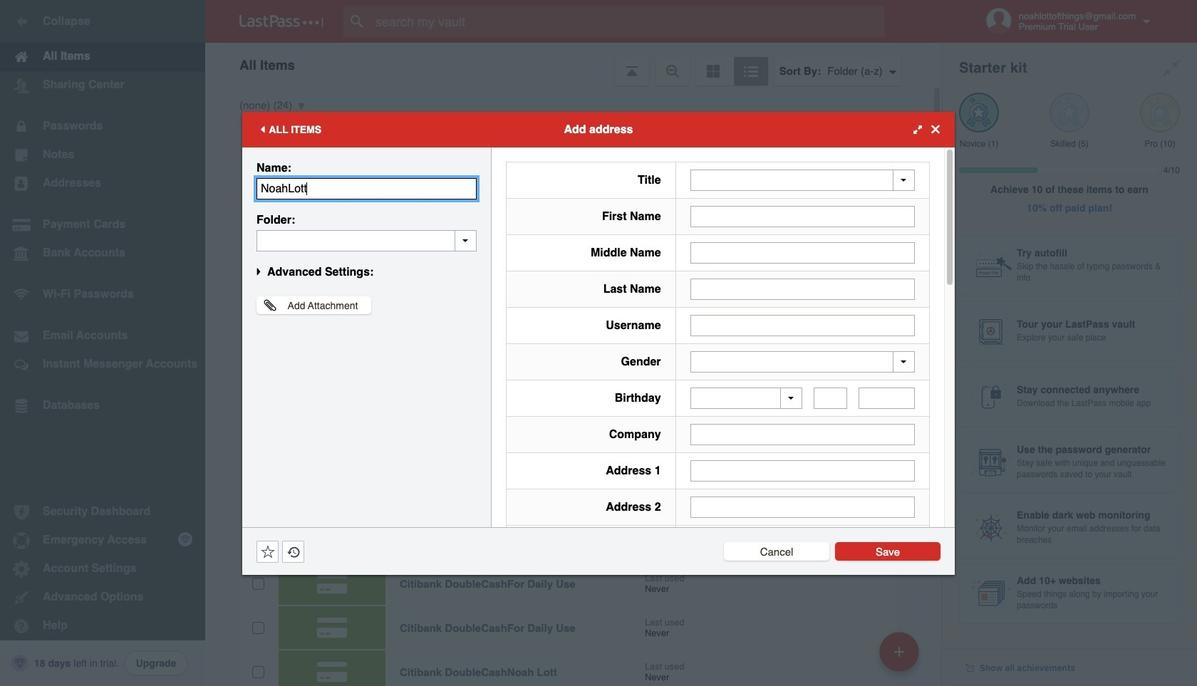 Task type: locate. For each thing, give the bounding box(es) containing it.
None text field
[[690, 206, 915, 227], [690, 278, 915, 300], [690, 315, 915, 336], [814, 388, 848, 409], [859, 388, 915, 409], [690, 424, 915, 446], [690, 461, 915, 482], [690, 206, 915, 227], [690, 278, 915, 300], [690, 315, 915, 336], [814, 388, 848, 409], [859, 388, 915, 409], [690, 424, 915, 446], [690, 461, 915, 482]]

lastpass image
[[240, 15, 324, 28]]

vault options navigation
[[205, 43, 942, 86]]

new item image
[[895, 647, 905, 657]]

None text field
[[257, 178, 477, 199], [257, 230, 477, 251], [690, 242, 915, 263], [690, 497, 915, 518], [257, 178, 477, 199], [257, 230, 477, 251], [690, 242, 915, 263], [690, 497, 915, 518]]

dialog
[[242, 112, 955, 686]]



Task type: vqa. For each thing, say whether or not it's contained in the screenshot.
password field
no



Task type: describe. For each thing, give the bounding box(es) containing it.
main navigation navigation
[[0, 0, 205, 686]]

search my vault text field
[[344, 6, 913, 37]]

new item navigation
[[875, 628, 928, 686]]

Search search field
[[344, 6, 913, 37]]



